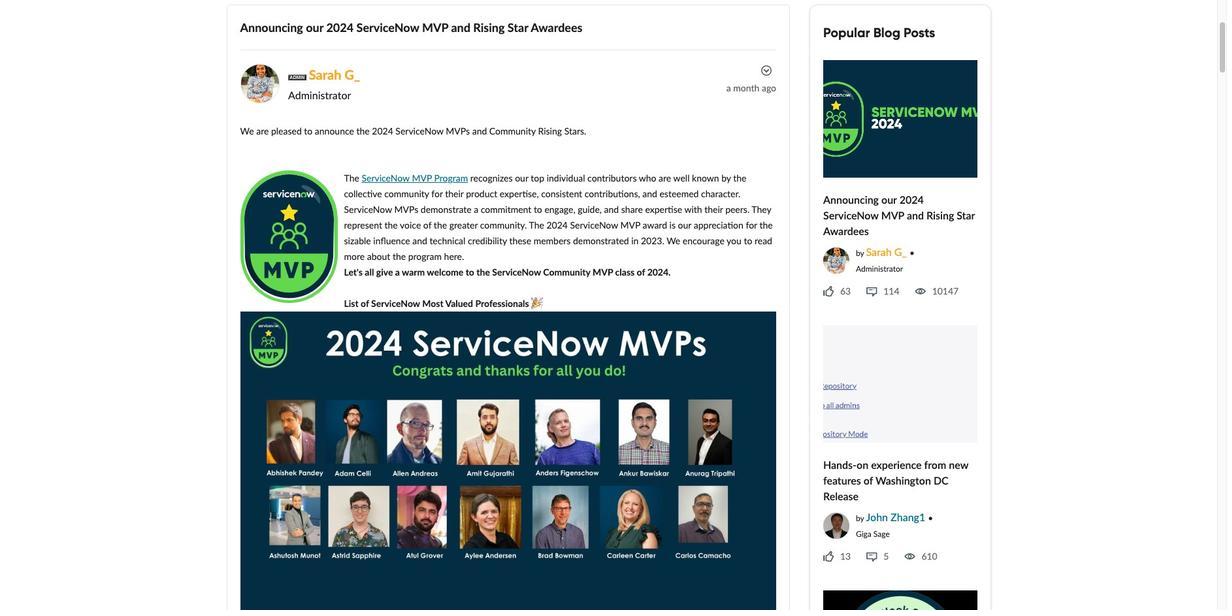 Task type: locate. For each thing, give the bounding box(es) containing it.
1 horizontal spatial sarah g_ link
[[866, 246, 907, 258]]

all
[[365, 267, 374, 278]]

influence
[[373, 235, 410, 246]]

theme lib.general.user avatar image for hands-on experience from new features of washington dc release
[[823, 513, 850, 539]]

• for sarah g_
[[910, 248, 915, 258]]

by inside by sarah g_ • administrator
[[856, 249, 864, 258]]

announcing for the rightmost announcing our 2024 servicenow mvp and rising star awardees link
[[823, 194, 879, 206]]

welcome
[[427, 267, 464, 278]]

0 vertical spatial sarah
[[309, 67, 341, 83]]

0 vertical spatial rising
[[473, 21, 505, 35]]

0 vertical spatial g_
[[345, 67, 360, 83]]

they
[[752, 204, 771, 215]]

top
[[531, 173, 544, 184]]

view post image
[[823, 60, 977, 178], [823, 326, 977, 443], [823, 591, 977, 610]]

2023. we
[[641, 235, 680, 246]]

community up recognizes
[[489, 126, 536, 137]]

mvps inside recognizes our top individual contributors who are well known by the collective community for their product expertise, consistent contributions, and esteemed character. servicenow mvps demonstrate a commitment to engage, guide, and share expertise with their peers. they represent the voice of the greater community. the 2024 servicenow mvp award is our appreciation for the sizable influence and technical credibility these members demonstrated in 2023. we encourage you to read more about the program here.
[[394, 204, 418, 215]]

0 vertical spatial announcing our 2024 servicenow mvp and rising star awardees link
[[240, 21, 583, 35]]

0 horizontal spatial sarah
[[309, 67, 341, 83]]

ago
[[762, 82, 776, 93]]

a right give
[[395, 267, 400, 278]]

let's all give a warm welcome to the servicenow community mvp class of 2024.
[[344, 267, 671, 278]]

mvps
[[446, 126, 470, 137], [394, 204, 418, 215]]

2 vertical spatial by
[[856, 514, 864, 524]]

1 horizontal spatial the
[[529, 220, 544, 231]]

1 theme lib.general.user avatar image from the top
[[823, 248, 850, 274]]

1 vertical spatial g_
[[895, 246, 907, 258]]

1 vertical spatial by
[[856, 249, 864, 258]]

well
[[673, 173, 690, 184]]

are left well
[[659, 173, 671, 184]]

sarah g_ link up 114
[[866, 246, 907, 258]]

1 horizontal spatial star
[[957, 209, 975, 222]]

1 horizontal spatial a
[[474, 204, 478, 215]]

mvp inside recognizes our top individual contributors who are well known by the collective community for their product expertise, consistent contributions, and esteemed character. servicenow mvps demonstrate a commitment to engage, guide, and share expertise with their peers. they represent the voice of the greater community. the 2024 servicenow mvp award is our appreciation for the sizable influence and technical credibility these members demonstrated in 2023. we encourage you to read more about the program here.
[[620, 220, 640, 231]]

are
[[256, 126, 269, 137], [659, 173, 671, 184]]

0 vertical spatial for
[[431, 188, 443, 199]]

of
[[423, 220, 432, 231], [637, 267, 645, 278], [361, 298, 369, 309], [864, 475, 873, 487]]

0 horizontal spatial announcing our 2024 servicenow mvp and rising star awardees link
[[240, 21, 583, 35]]

1 horizontal spatial sarah
[[866, 246, 892, 258]]

rising for the rightmost announcing our 2024 servicenow mvp and rising star awardees link
[[927, 209, 954, 222]]

sarah right administrator image
[[309, 67, 341, 83]]

list of servicenow most valued professionals 🎉
[[344, 298, 543, 309]]

1 vertical spatial announcing our 2024 servicenow mvp and rising star awardees
[[823, 194, 975, 237]]

experience
[[871, 459, 922, 471]]

announcing our 2024 servicenow mvp and rising star awardees
[[240, 21, 583, 35], [823, 194, 975, 237]]

theme lib.general.user avatar image left the giga at the bottom right of page
[[823, 513, 850, 539]]

1 vertical spatial for
[[746, 220, 757, 231]]

for down they
[[746, 220, 757, 231]]

announcing our 2024 servicenow mvp and rising star awardees link
[[240, 21, 583, 35], [823, 194, 975, 237]]

0 vertical spatial star
[[508, 21, 528, 35]]

of down the on
[[864, 475, 873, 487]]

0 vertical spatial community
[[489, 126, 536, 137]]

0 horizontal spatial awardees
[[531, 21, 583, 35]]

to right welcome
[[466, 267, 474, 278]]

0 vertical spatial theme lib.general.user avatar image
[[823, 248, 850, 274]]

a left 'month'
[[727, 82, 731, 93]]

1 horizontal spatial g_
[[895, 246, 907, 258]]

🎉
[[531, 298, 543, 309]]

0 horizontal spatial star
[[508, 21, 528, 35]]

valued
[[445, 298, 473, 309]]

administrator image
[[288, 75, 307, 81]]

1 vertical spatial announcing
[[823, 194, 879, 206]]

1 vertical spatial community
[[543, 267, 590, 278]]

1 vertical spatial administrator
[[856, 264, 903, 274]]

10147
[[932, 286, 959, 297]]

1 vertical spatial a
[[474, 204, 478, 215]]

servicenow
[[357, 21, 419, 35], [396, 126, 444, 137], [344, 204, 392, 215], [823, 209, 879, 222], [570, 220, 618, 231], [492, 267, 541, 278], [371, 298, 420, 309]]

administrator
[[288, 89, 351, 101], [856, 264, 903, 274]]

1 horizontal spatial rising
[[538, 126, 562, 137]]

product
[[466, 188, 497, 199]]

0 horizontal spatial the
[[344, 173, 359, 184]]

rising inside the announcing our 2024 servicenow mvp and rising star awardees
[[927, 209, 954, 222]]

1 vertical spatial theme lib.general.user avatar image
[[823, 513, 850, 539]]

washington
[[876, 475, 931, 487]]

rising for announcing our 2024 servicenow mvp and rising star awardees link to the left
[[473, 21, 505, 35]]

• inside by sarah g_ • administrator
[[910, 248, 915, 258]]

1 horizontal spatial announcing
[[823, 194, 879, 206]]

commitment
[[481, 204, 531, 215]]

members
[[534, 235, 571, 246]]

most
[[422, 298, 443, 309]]

pleased
[[271, 126, 302, 137]]

a down product
[[474, 204, 478, 215]]

a
[[727, 82, 731, 93], [474, 204, 478, 215], [395, 267, 400, 278]]

esteemed
[[660, 188, 699, 199]]

administrator inside by sarah g_ • administrator
[[856, 264, 903, 274]]

2 view post image from the top
[[823, 326, 977, 443]]

0 vertical spatial awardees
[[531, 21, 583, 35]]

2 theme lib.general.user avatar image from the top
[[823, 513, 850, 539]]

theme lib.general.user avatar image
[[823, 248, 850, 274], [823, 513, 850, 539]]

sarah g_ link
[[309, 67, 360, 83], [866, 246, 907, 258]]

1 horizontal spatial announcing our 2024 servicenow mvp and rising star awardees link
[[823, 194, 975, 237]]

mvps down "community"
[[394, 204, 418, 215]]

for
[[431, 188, 443, 199], [746, 220, 757, 231]]

community down members
[[543, 267, 590, 278]]

2 horizontal spatial rising
[[927, 209, 954, 222]]

community
[[489, 126, 536, 137], [543, 267, 590, 278]]

sarah
[[309, 67, 341, 83], [866, 246, 892, 258]]

here.
[[444, 251, 464, 262]]

their up appreciation
[[705, 204, 723, 215]]

• inside by john zhang1 • giga sage
[[928, 513, 933, 524]]

from
[[924, 459, 946, 471]]

our left top
[[515, 173, 528, 184]]

the
[[356, 126, 370, 137], [733, 173, 747, 184], [385, 220, 398, 231], [434, 220, 447, 231], [760, 220, 773, 231], [393, 251, 406, 262], [477, 267, 490, 278]]

of right voice
[[423, 220, 432, 231]]

known
[[692, 173, 719, 184]]

theme lib.general.user avatar image up the 63
[[823, 248, 850, 274]]

1 vertical spatial view post image
[[823, 326, 977, 443]]

technical
[[430, 235, 466, 246]]

1 horizontal spatial •
[[928, 513, 933, 524]]

the up collective
[[344, 173, 359, 184]]

0 horizontal spatial mvps
[[394, 204, 418, 215]]

their down program
[[445, 188, 464, 199]]

by inside by john zhang1 • giga sage
[[856, 514, 864, 524]]

0 horizontal spatial announcing our 2024 servicenow mvp and rising star awardees
[[240, 21, 583, 35]]

1 vertical spatial rising
[[538, 126, 562, 137]]

1 horizontal spatial awardees
[[823, 225, 869, 237]]

the up members
[[529, 220, 544, 231]]

the down influence
[[393, 251, 406, 262]]

1 horizontal spatial mvps
[[446, 126, 470, 137]]

theme lib.general.user avatar image for announcing our 2024 servicenow mvp and rising star awardees
[[823, 248, 850, 274]]

administrator down sarah g_
[[288, 89, 351, 101]]

0 vertical spatial administrator
[[288, 89, 351, 101]]

sarah up 114
[[866, 246, 892, 258]]

0 vertical spatial announcing
[[240, 21, 303, 35]]

2 vertical spatial a
[[395, 267, 400, 278]]

g_ inside by sarah g_ • administrator
[[895, 246, 907, 258]]

posts
[[904, 24, 935, 41]]

we are pleased to announce the 2024 servicenow mvps and community rising stars.
[[240, 126, 589, 137]]

our up by sarah g_ • administrator
[[882, 194, 897, 206]]

our up sarah g_
[[306, 21, 324, 35]]

administrator up 114
[[856, 264, 903, 274]]

g_
[[345, 67, 360, 83], [895, 246, 907, 258]]

g_ up 114
[[895, 246, 907, 258]]

stars.
[[564, 126, 586, 137]]

award
[[643, 220, 667, 231]]

month
[[733, 82, 760, 93]]

0 horizontal spatial sarah g_ link
[[309, 67, 360, 83]]

voice
[[400, 220, 421, 231]]

a inside recognizes our top individual contributors who are well known by the collective community for their product expertise, consistent contributions, and esteemed character. servicenow mvps demonstrate a commitment to engage, guide, and share expertise with their peers. they represent the voice of the greater community. the 2024 servicenow mvp award is our appreciation for the sizable influence and technical credibility these members demonstrated in 2023. we encourage you to read more about the program here.
[[474, 204, 478, 215]]

community.
[[480, 220, 527, 231]]

• for john zhang1
[[928, 513, 933, 524]]

1 vertical spatial mvps
[[394, 204, 418, 215]]

1 vertical spatial sarah
[[866, 246, 892, 258]]

contributions,
[[585, 188, 640, 199]]

are right we
[[256, 126, 269, 137]]

g_ right administrator image
[[345, 67, 360, 83]]

sarah g_ link right administrator image
[[309, 67, 360, 83]]

release
[[823, 490, 859, 503]]

5
[[884, 551, 889, 562]]

114
[[884, 286, 900, 297]]

0 horizontal spatial administrator
[[288, 89, 351, 101]]

mvps up program
[[446, 126, 470, 137]]

1 vertical spatial announcing our 2024 servicenow mvp and rising star awardees link
[[823, 194, 975, 237]]

view post image for 2024
[[823, 60, 977, 178]]

0 horizontal spatial •
[[910, 248, 915, 258]]

list
[[344, 298, 359, 309]]

0 vertical spatial sarah g_ link
[[309, 67, 360, 83]]

0 vertical spatial •
[[910, 248, 915, 258]]

represent
[[344, 220, 382, 231]]

of inside recognizes our top individual contributors who are well known by the collective community for their product expertise, consistent contributions, and esteemed character. servicenow mvps demonstrate a commitment to engage, guide, and share expertise with their peers. they represent the voice of the greater community. the 2024 servicenow mvp award is our appreciation for the sizable influence and technical credibility these members demonstrated in 2023. we encourage you to read more about the program here.
[[423, 220, 432, 231]]

0 horizontal spatial rising
[[473, 21, 505, 35]]

on
[[857, 459, 869, 471]]

0 horizontal spatial a
[[395, 267, 400, 278]]

0 horizontal spatial g_
[[345, 67, 360, 83]]

0 vertical spatial a
[[727, 82, 731, 93]]

by
[[722, 173, 731, 184], [856, 249, 864, 258], [856, 514, 864, 524]]

1 horizontal spatial their
[[705, 204, 723, 215]]

0 vertical spatial are
[[256, 126, 269, 137]]

1 vertical spatial •
[[928, 513, 933, 524]]

0 vertical spatial view post image
[[823, 60, 977, 178]]

by for hands-
[[856, 514, 864, 524]]

1 horizontal spatial are
[[659, 173, 671, 184]]

1 vertical spatial the
[[529, 220, 544, 231]]

announcing
[[240, 21, 303, 35], [823, 194, 879, 206]]

1 view post image from the top
[[823, 60, 977, 178]]

for up "demonstrate"
[[431, 188, 443, 199]]

the up influence
[[385, 220, 398, 231]]

0 vertical spatial mvps
[[446, 126, 470, 137]]

giga
[[856, 530, 872, 539]]

announcing inside the announcing our 2024 servicenow mvp and rising star awardees
[[823, 194, 879, 206]]

to right pleased
[[304, 126, 313, 137]]

1 vertical spatial sarah g_ link
[[866, 246, 907, 258]]

1 vertical spatial star
[[957, 209, 975, 222]]

3 view post image from the top
[[823, 591, 977, 610]]

2 vertical spatial rising
[[927, 209, 954, 222]]

their
[[445, 188, 464, 199], [705, 204, 723, 215]]

1 vertical spatial are
[[659, 173, 671, 184]]

announcing for announcing our 2024 servicenow mvp and rising star awardees link to the left
[[240, 21, 303, 35]]

0 horizontal spatial their
[[445, 188, 464, 199]]

john zhang1 link
[[866, 511, 926, 524]]

0 vertical spatial by
[[722, 173, 731, 184]]

2 vertical spatial view post image
[[823, 591, 977, 610]]

rising
[[473, 21, 505, 35], [538, 126, 562, 137], [927, 209, 954, 222]]

about
[[367, 251, 390, 262]]

0 horizontal spatial announcing
[[240, 21, 303, 35]]

1 horizontal spatial administrator
[[856, 264, 903, 274]]

demonstrated
[[573, 235, 629, 246]]

0 vertical spatial announcing our 2024 servicenow mvp and rising star awardees
[[240, 21, 583, 35]]

demonstrate
[[421, 204, 472, 215]]

of right class
[[637, 267, 645, 278]]



Task type: vqa. For each thing, say whether or not it's contained in the screenshot.
CAPABILITIES link
no



Task type: describe. For each thing, give the bounding box(es) containing it.
greater
[[449, 220, 478, 231]]

by inside recognizes our top individual contributors who are well known by the collective community for their product expertise, consistent contributions, and esteemed character. servicenow mvps demonstrate a commitment to engage, guide, and share expertise with their peers. they represent the voice of the greater community. the 2024 servicenow mvp award is our appreciation for the sizable influence and technical credibility these members demonstrated in 2023. we encourage you to read more about the program here.
[[722, 173, 731, 184]]

1 horizontal spatial for
[[746, 220, 757, 231]]

0 vertical spatial their
[[445, 188, 464, 199]]

share
[[621, 204, 643, 215]]

to left engage,
[[534, 204, 542, 215]]

our right is
[[678, 220, 692, 231]]

1 vertical spatial their
[[705, 204, 723, 215]]

0 horizontal spatial are
[[256, 126, 269, 137]]

star inside the announcing our 2024 servicenow mvp and rising star awardees
[[957, 209, 975, 222]]

read
[[755, 235, 772, 246]]

appreciation
[[694, 220, 744, 231]]

we
[[240, 126, 254, 137]]

are inside recognizes our top individual contributors who are well known by the collective community for their product expertise, consistent contributions, and esteemed character. servicenow mvps demonstrate a commitment to engage, guide, and share expertise with their peers. they represent the voice of the greater community. the 2024 servicenow mvp award is our appreciation for the sizable influence and technical credibility these members demonstrated in 2023. we encourage you to read more about the program here.
[[659, 173, 671, 184]]

hands-on experience from new features of washington dc release
[[823, 459, 969, 503]]

2024.
[[647, 267, 671, 278]]

sarah inside by sarah g_ • administrator
[[866, 246, 892, 258]]

new
[[949, 459, 969, 471]]

these
[[509, 235, 531, 246]]

individual
[[547, 173, 585, 184]]

contributors
[[588, 173, 637, 184]]

recognizes
[[470, 173, 513, 184]]

hands-
[[823, 459, 857, 471]]

13
[[840, 551, 851, 562]]

consistent
[[541, 188, 582, 199]]

in
[[631, 235, 639, 246]]

the inside recognizes our top individual contributors who are well known by the collective community for their product expertise, consistent contributions, and esteemed character. servicenow mvps demonstrate a commitment to engage, guide, and share expertise with their peers. they represent the voice of the greater community. the 2024 servicenow mvp award is our appreciation for the sizable influence and technical credibility these members demonstrated in 2023. we encourage you to read more about the program here.
[[529, 220, 544, 231]]

you
[[727, 235, 742, 246]]

1 horizontal spatial community
[[543, 267, 590, 278]]

character.
[[701, 188, 741, 199]]

of right list
[[361, 298, 369, 309]]

popular blog posts
[[823, 24, 935, 41]]

the servicenow mvp program
[[344, 173, 468, 184]]

the up character.
[[733, 173, 747, 184]]

by john zhang1 • giga sage
[[856, 511, 933, 539]]

the down "demonstrate"
[[434, 220, 447, 231]]

community
[[384, 188, 429, 199]]

sarah g_
[[309, 67, 360, 83]]

is
[[670, 220, 676, 231]]

credibility
[[468, 235, 507, 246]]

by sarah g_ • administrator
[[856, 246, 915, 274]]

with
[[684, 204, 702, 215]]

zhang1
[[891, 511, 926, 524]]

servicenow mvp
[[362, 173, 432, 184]]

who
[[639, 173, 656, 184]]

of inside 'hands-on experience from new features of washington dc release'
[[864, 475, 873, 487]]

sizable
[[344, 235, 371, 246]]

a month ago
[[727, 82, 776, 93]]

servicenow mvp program link
[[362, 173, 468, 184]]

program
[[434, 173, 468, 184]]

0 horizontal spatial community
[[489, 126, 536, 137]]

guide,
[[578, 204, 602, 215]]

recognizes our top individual contributors who are well known by the collective community for their product expertise, consistent contributions, and esteemed character. servicenow mvps demonstrate a commitment to engage, guide, and share expertise with their peers. they represent the voice of the greater community. the 2024 servicenow mvp award is our appreciation for the sizable influence and technical credibility these members demonstrated in 2023. we encourage you to read more about the program here.
[[344, 173, 773, 262]]

2024 inside recognizes our top individual contributors who are well known by the collective community for their product expertise, consistent contributions, and esteemed character. servicenow mvps demonstrate a commitment to engage, guide, and share expertise with their peers. they represent the voice of the greater community. the 2024 servicenow mvp award is our appreciation for the sizable influence and technical credibility these members demonstrated in 2023. we encourage you to read more about the program here.
[[547, 220, 568, 231]]

sarah g_ image
[[240, 64, 279, 103]]

professionals
[[475, 298, 529, 309]]

class
[[615, 267, 635, 278]]

dc
[[934, 475, 949, 487]]

blog
[[873, 24, 901, 41]]

0 horizontal spatial for
[[431, 188, 443, 199]]

1 horizontal spatial announcing our 2024 servicenow mvp and rising star awardees
[[823, 194, 975, 237]]

announce
[[315, 126, 354, 137]]

expertise
[[645, 204, 682, 215]]

610
[[922, 551, 938, 562]]

the up read
[[760, 220, 773, 231]]

0 vertical spatial the
[[344, 173, 359, 184]]

let's
[[344, 267, 363, 278]]

hands-on experience from new features of washington dc release link
[[823, 459, 969, 503]]

sage
[[874, 530, 890, 539]]

63
[[840, 286, 851, 297]]

give
[[376, 267, 393, 278]]

view post image for experience
[[823, 326, 977, 443]]

the down credibility
[[477, 267, 490, 278]]

john
[[866, 511, 888, 524]]

to right you
[[744, 235, 752, 246]]

2 horizontal spatial a
[[727, 82, 731, 93]]

peers.
[[725, 204, 750, 215]]

by for announcing
[[856, 249, 864, 258]]

engage,
[[545, 204, 575, 215]]

popular
[[823, 24, 870, 41]]

1 vertical spatial awardees
[[823, 225, 869, 237]]

warm
[[402, 267, 425, 278]]

expertise,
[[500, 188, 539, 199]]

the right announce
[[356, 126, 370, 137]]

program
[[408, 251, 442, 262]]

collective
[[344, 188, 382, 199]]

features
[[823, 475, 861, 487]]

encourage
[[683, 235, 725, 246]]

more
[[344, 251, 365, 262]]



